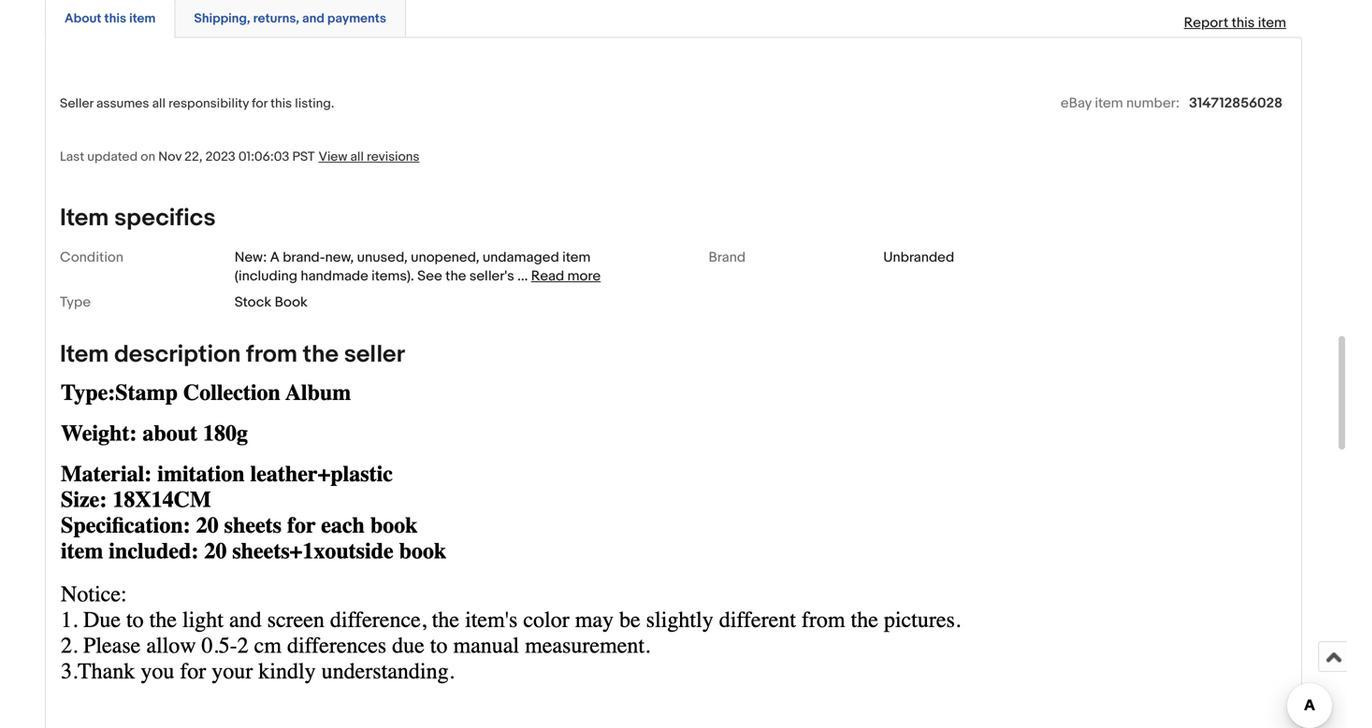 Task type: locate. For each thing, give the bounding box(es) containing it.
nov
[[158, 149, 182, 165]]

from
[[246, 341, 297, 370]]

1 horizontal spatial all
[[350, 149, 364, 165]]

1 vertical spatial item
[[60, 341, 109, 370]]

item right about
[[129, 11, 156, 27]]

2023
[[205, 149, 236, 165]]

this
[[104, 11, 126, 27], [1232, 14, 1255, 31], [270, 96, 292, 112]]

responsibility
[[168, 96, 249, 112]]

0 horizontal spatial the
[[303, 341, 339, 370]]

the right from
[[303, 341, 339, 370]]

2 item from the top
[[60, 341, 109, 370]]

1 horizontal spatial this
[[270, 96, 292, 112]]

last updated on nov 22, 2023 01:06:03 pst view all revisions
[[60, 149, 420, 165]]

all right assumes in the top of the page
[[152, 96, 166, 112]]

item up condition
[[60, 204, 109, 233]]

this right report on the top
[[1232, 14, 1255, 31]]

the
[[446, 268, 466, 285], [303, 341, 339, 370]]

item
[[129, 11, 156, 27], [1258, 14, 1286, 31], [1095, 95, 1123, 112], [562, 249, 591, 266]]

revisions
[[367, 149, 420, 165]]

tab list
[[45, 0, 1302, 38]]

returns,
[[253, 11, 299, 27]]

seller
[[344, 341, 405, 370]]

handmade
[[301, 268, 368, 285]]

0 vertical spatial the
[[446, 268, 466, 285]]

item down "type"
[[60, 341, 109, 370]]

item inside new: a brand-new, unused, unopened, undamaged item (including handmade items). see the seller's ...
[[562, 249, 591, 266]]

0 horizontal spatial this
[[104, 11, 126, 27]]

shipping, returns, and payments button
[[194, 10, 386, 27]]

shipping,
[[194, 11, 250, 27]]

22,
[[184, 149, 203, 165]]

the inside new: a brand-new, unused, unopened, undamaged item (including handmade items). see the seller's ...
[[446, 268, 466, 285]]

item right ebay
[[1095, 95, 1123, 112]]

description
[[114, 341, 241, 370]]

all right the view
[[350, 149, 364, 165]]

this right for
[[270, 96, 292, 112]]

read more
[[531, 268, 601, 285]]

ebay
[[1061, 95, 1092, 112]]

ebay item number: 314712856028
[[1061, 95, 1283, 112]]

this right about
[[104, 11, 126, 27]]

new:
[[235, 249, 267, 266]]

2 horizontal spatial this
[[1232, 14, 1255, 31]]

report
[[1184, 14, 1229, 31]]

see
[[417, 268, 442, 285]]

new: a brand-new, unused, unopened, undamaged item (including handmade items). see the seller's ...
[[235, 249, 591, 285]]

0 horizontal spatial all
[[152, 96, 166, 112]]

the down unopened,
[[446, 268, 466, 285]]

01:06:03
[[238, 149, 289, 165]]

condition
[[60, 249, 124, 266]]

item specifics
[[60, 204, 216, 233]]

1 vertical spatial the
[[303, 341, 339, 370]]

read
[[531, 268, 564, 285]]

new,
[[325, 249, 354, 266]]

stock
[[235, 294, 272, 311]]

brand
[[709, 249, 746, 266]]

(including
[[235, 268, 298, 285]]

0 vertical spatial item
[[60, 204, 109, 233]]

unbranded
[[883, 249, 955, 266]]

item
[[60, 204, 109, 233], [60, 341, 109, 370]]

listing.
[[295, 96, 334, 112]]

this inside button
[[104, 11, 126, 27]]

item right report on the top
[[1258, 14, 1286, 31]]

1 horizontal spatial the
[[446, 268, 466, 285]]

1 item from the top
[[60, 204, 109, 233]]

all
[[152, 96, 166, 112], [350, 149, 364, 165]]

book
[[275, 294, 308, 311]]

about this item button
[[65, 10, 156, 27]]

this for about
[[104, 11, 126, 27]]

item up more
[[562, 249, 591, 266]]

view all revisions link
[[315, 148, 420, 165]]



Task type: vqa. For each thing, say whether or not it's contained in the screenshot.
'New' text field to the left
no



Task type: describe. For each thing, give the bounding box(es) containing it.
report this item
[[1184, 14, 1286, 31]]

last
[[60, 149, 84, 165]]

stock book
[[235, 294, 308, 311]]

item for item description from the seller
[[60, 341, 109, 370]]

type
[[60, 294, 91, 311]]

view
[[319, 149, 347, 165]]

assumes
[[96, 96, 149, 112]]

pst
[[292, 149, 315, 165]]

brand-
[[283, 249, 325, 266]]

about this item
[[65, 11, 156, 27]]

seller
[[60, 96, 93, 112]]

about
[[65, 11, 101, 27]]

seller's
[[469, 268, 514, 285]]

report this item link
[[1175, 5, 1296, 41]]

specifics
[[114, 204, 216, 233]]

number:
[[1126, 95, 1180, 112]]

updated
[[87, 149, 138, 165]]

item description from the seller
[[60, 341, 405, 370]]

1 vertical spatial all
[[350, 149, 364, 165]]

undamaged
[[483, 249, 559, 266]]

unopened,
[[411, 249, 479, 266]]

items).
[[372, 268, 414, 285]]

item for item specifics
[[60, 204, 109, 233]]

more
[[567, 268, 601, 285]]

and
[[302, 11, 325, 27]]

0 vertical spatial all
[[152, 96, 166, 112]]

this for report
[[1232, 14, 1255, 31]]

tab list containing about this item
[[45, 0, 1302, 38]]

shipping, returns, and payments
[[194, 11, 386, 27]]

read more button
[[531, 268, 601, 285]]

on
[[141, 149, 155, 165]]

seller assumes all responsibility for this listing.
[[60, 96, 334, 112]]

314712856028
[[1189, 95, 1283, 112]]

unused,
[[357, 249, 408, 266]]

...
[[517, 268, 528, 285]]

item inside button
[[129, 11, 156, 27]]

a
[[270, 249, 280, 266]]

payments
[[327, 11, 386, 27]]

for
[[252, 96, 268, 112]]



